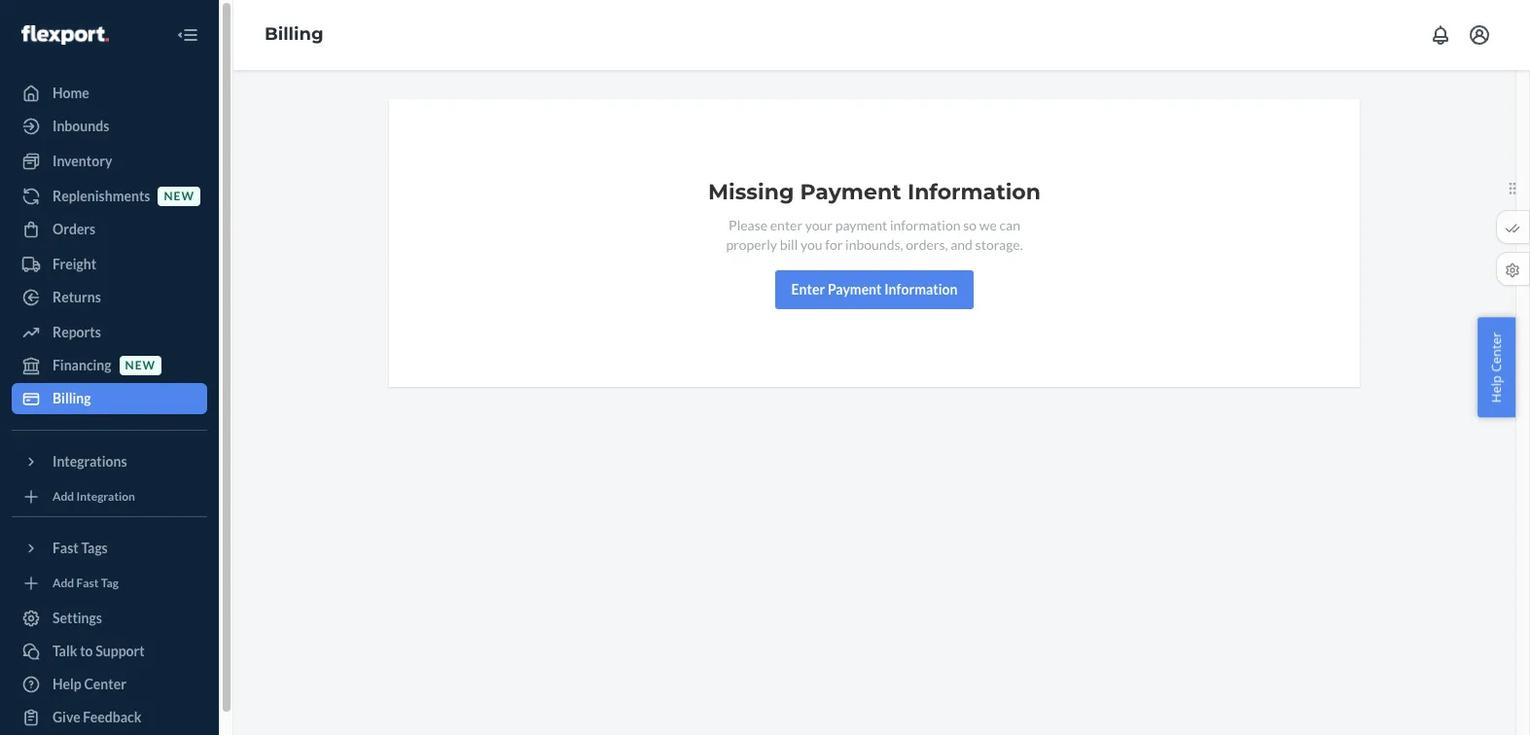 Task type: locate. For each thing, give the bounding box(es) containing it.
support
[[96, 643, 145, 659]]

1 vertical spatial fast
[[76, 576, 99, 591]]

information
[[907, 179, 1041, 205], [884, 281, 958, 298]]

0 vertical spatial center
[[1488, 332, 1505, 372]]

1 horizontal spatial help
[[1488, 375, 1505, 403]]

fast
[[53, 540, 79, 556], [76, 576, 99, 591]]

new up orders link
[[164, 189, 194, 204]]

add integration
[[53, 490, 135, 504]]

add for add fast tag
[[53, 576, 74, 591]]

your
[[805, 217, 833, 233]]

0 vertical spatial add
[[53, 490, 74, 504]]

missing
[[708, 179, 794, 205]]

2 add from the top
[[53, 576, 74, 591]]

1 vertical spatial add
[[53, 576, 74, 591]]

0 horizontal spatial help
[[53, 676, 81, 693]]

tags
[[81, 540, 108, 556]]

center inside help center link
[[84, 676, 126, 693]]

billing link
[[265, 23, 323, 45], [12, 383, 207, 414]]

1 horizontal spatial new
[[164, 189, 194, 204]]

add
[[53, 490, 74, 504], [53, 576, 74, 591]]

fast left tags
[[53, 540, 79, 556]]

orders,
[[906, 236, 948, 253]]

0 vertical spatial help
[[1488, 375, 1505, 403]]

0 horizontal spatial help center
[[53, 676, 126, 693]]

1 vertical spatial billing
[[53, 390, 91, 407]]

so
[[963, 217, 977, 233]]

payment inside "button"
[[828, 281, 882, 298]]

new down reports link
[[125, 358, 156, 373]]

enter
[[770, 217, 803, 233]]

integration
[[76, 490, 135, 504]]

feedback
[[83, 709, 141, 726]]

help
[[1488, 375, 1505, 403], [53, 676, 81, 693]]

1 horizontal spatial center
[[1488, 332, 1505, 372]]

billing inside billing link
[[53, 390, 91, 407]]

please enter your payment information so we can properly bill you for inbounds, orders, and storage.
[[726, 217, 1023, 253]]

tag
[[101, 576, 119, 591]]

add left integration
[[53, 490, 74, 504]]

give
[[53, 709, 80, 726]]

new
[[164, 189, 194, 204], [125, 358, 156, 373]]

1 horizontal spatial help center
[[1488, 332, 1505, 403]]

0 vertical spatial new
[[164, 189, 194, 204]]

add fast tag link
[[12, 572, 207, 595]]

information for enter payment information
[[884, 281, 958, 298]]

orders
[[53, 221, 96, 237]]

settings
[[53, 610, 102, 626]]

missing payment information
[[708, 179, 1041, 205]]

0 horizontal spatial new
[[125, 358, 156, 373]]

0 vertical spatial fast
[[53, 540, 79, 556]]

payment
[[835, 217, 887, 233]]

add up settings
[[53, 576, 74, 591]]

add integration link
[[12, 485, 207, 509]]

integrations
[[53, 453, 127, 470]]

returns
[[53, 289, 101, 305]]

give feedback
[[53, 709, 141, 726]]

home
[[53, 85, 89, 101]]

0 horizontal spatial center
[[84, 676, 126, 693]]

0 vertical spatial payment
[[800, 179, 901, 205]]

1 vertical spatial information
[[884, 281, 958, 298]]

billing
[[265, 23, 323, 45], [53, 390, 91, 407]]

give feedback button
[[12, 702, 207, 733]]

information down "orders,"
[[884, 281, 958, 298]]

freight
[[53, 256, 96, 272]]

1 vertical spatial help center
[[53, 676, 126, 693]]

payment right enter
[[828, 281, 882, 298]]

1 vertical spatial payment
[[828, 281, 882, 298]]

inbounds link
[[12, 111, 207, 142]]

open account menu image
[[1468, 23, 1491, 47]]

0 vertical spatial billing link
[[265, 23, 323, 45]]

reports
[[53, 324, 101, 340]]

for
[[825, 236, 843, 253]]

0 horizontal spatial billing
[[53, 390, 91, 407]]

0 vertical spatial help center
[[1488, 332, 1505, 403]]

fast left tag
[[76, 576, 99, 591]]

center
[[1488, 332, 1505, 372], [84, 676, 126, 693]]

1 horizontal spatial billing link
[[265, 23, 323, 45]]

close navigation image
[[176, 23, 199, 47]]

1 vertical spatial new
[[125, 358, 156, 373]]

0 horizontal spatial billing link
[[12, 383, 207, 414]]

information inside "button"
[[884, 281, 958, 298]]

talk to support
[[53, 643, 145, 659]]

financing
[[53, 357, 111, 374]]

1 vertical spatial center
[[84, 676, 126, 693]]

payment up payment
[[800, 179, 901, 205]]

1 horizontal spatial billing
[[265, 23, 323, 45]]

help center link
[[12, 669, 207, 700]]

information
[[890, 217, 961, 233]]

talk to support button
[[12, 636, 207, 667]]

center inside help center button
[[1488, 332, 1505, 372]]

add for add integration
[[53, 490, 74, 504]]

freight link
[[12, 249, 207, 280]]

0 vertical spatial information
[[907, 179, 1041, 205]]

help center
[[1488, 332, 1505, 403], [53, 676, 126, 693]]

enter
[[791, 281, 825, 298]]

information up so
[[907, 179, 1041, 205]]

payment
[[800, 179, 901, 205], [828, 281, 882, 298]]

1 add from the top
[[53, 490, 74, 504]]



Task type: describe. For each thing, give the bounding box(es) containing it.
inventory link
[[12, 146, 207, 177]]

1 vertical spatial billing link
[[12, 383, 207, 414]]

replenishments
[[53, 188, 150, 204]]

1 vertical spatial help
[[53, 676, 81, 693]]

and
[[950, 236, 973, 253]]

fast inside dropdown button
[[53, 540, 79, 556]]

reports link
[[12, 317, 207, 348]]

you
[[801, 236, 822, 253]]

inventory
[[53, 153, 112, 169]]

flexport logo image
[[21, 25, 109, 44]]

help inside button
[[1488, 375, 1505, 403]]

properly
[[726, 236, 777, 253]]

inbounds,
[[845, 236, 903, 253]]

fast tags button
[[12, 533, 207, 564]]

home link
[[12, 78, 207, 109]]

we
[[979, 217, 997, 233]]

to
[[80, 643, 93, 659]]

enter payment information
[[791, 281, 958, 298]]

help center inside button
[[1488, 332, 1505, 403]]

information for missing payment information
[[907, 179, 1041, 205]]

talk
[[53, 643, 77, 659]]

fast tags
[[53, 540, 108, 556]]

can
[[999, 217, 1020, 233]]

open notifications image
[[1429, 23, 1452, 47]]

settings link
[[12, 603, 207, 634]]

returns link
[[12, 282, 207, 313]]

orders link
[[12, 214, 207, 245]]

help center button
[[1478, 318, 1515, 418]]

bill
[[780, 236, 798, 253]]

add fast tag
[[53, 576, 119, 591]]

storage.
[[975, 236, 1023, 253]]

integrations button
[[12, 446, 207, 478]]

payment for enter
[[828, 281, 882, 298]]

inbounds
[[53, 118, 109, 134]]

0 vertical spatial billing
[[265, 23, 323, 45]]

payment for missing
[[800, 179, 901, 205]]

please
[[729, 217, 768, 233]]

new for replenishments
[[164, 189, 194, 204]]

enter payment information button
[[775, 270, 974, 309]]

new for financing
[[125, 358, 156, 373]]



Task type: vqa. For each thing, say whether or not it's contained in the screenshot.
chevron right IMAGE
no



